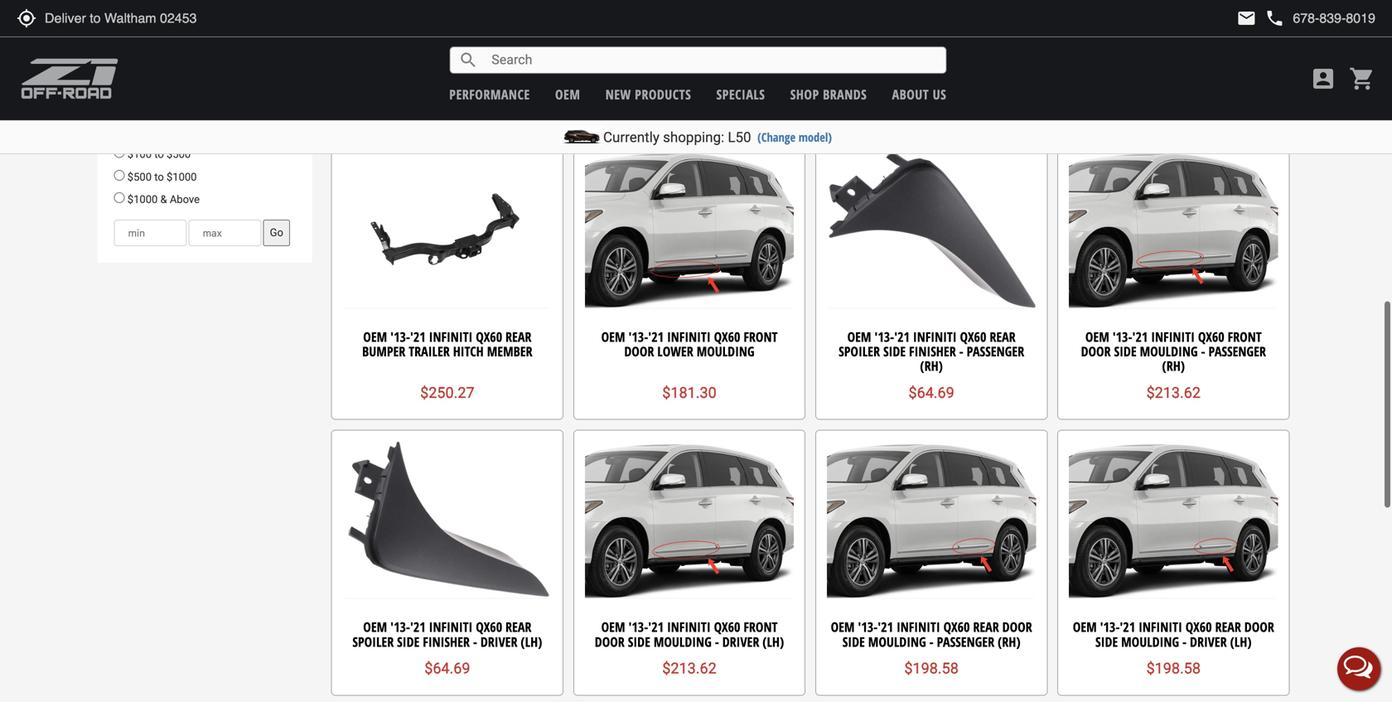 Task type: locate. For each thing, give the bounding box(es) containing it.
oem inside oem '13-'20 infiniti qx60 door mirror outer cover - passenger (rh)
[[846, 28, 870, 46]]

moulding inside oem '13-'21 infiniti qx60 front door side moulding - passenger (rh)
[[1140, 342, 1198, 360]]

1 $198.58 from the left
[[905, 660, 959, 677]]

qx60 inside oem '13-'21 infiniti qx60 rear door side moulding - passenger (rh)
[[944, 618, 970, 636]]

door inside oem '13-'20 infiniti qx60 front door power window regulator
[[598, 43, 627, 61]]

finisher inside oem '13-'21 infiniti qx60 rear spoiler side finisher - passenger (rh)
[[909, 342, 956, 360]]

& left up
[[189, 13, 195, 25]]

2 window from the left
[[671, 43, 719, 61]]

$500 down $100 to $500
[[127, 171, 152, 183]]

qx60 inside oem '13-'21 infiniti qx60 rear spoiler side finisher - passenger (rh)
[[960, 328, 987, 346]]

'13- inside oem '13-'21 infiniti qx60 rear bumper trailer hitch member
[[391, 328, 410, 346]]

door inside the oem '13-'21 infiniti qx60 front door side moulding - driver (lh)
[[595, 633, 625, 651]]

spoiler inside oem '13-'21 infiniti qx60 rear spoiler side finisher - driver (lh)
[[353, 633, 394, 651]]

4 '20 from the left
[[1137, 28, 1152, 46]]

1 horizontal spatial &
[[189, 13, 195, 25]]

$198.58 for driver
[[1147, 660, 1201, 677]]

regulator for front
[[723, 43, 782, 61]]

currently
[[603, 129, 660, 145]]

oem for oem '13-'20 infiniti qx60 rear bumper finisher
[[1090, 28, 1114, 46]]

moulding for oem '13-'21 infiniti qx60 rear door side moulding - passenger (rh)
[[869, 633, 926, 651]]

(rh) inside oem '13-'21 infiniti qx60 front door side moulding - passenger (rh)
[[1163, 357, 1185, 375]]

'20 for oem '13-'20 infiniti qx60 front door power window regulator
[[648, 28, 664, 46]]

driver
[[481, 633, 518, 651], [723, 633, 760, 651], [1190, 633, 1227, 651]]

door inside oem '13-'21 infiniti qx60 front door lower moulding
[[624, 342, 654, 360]]

$198.58 down the oem '13-'21 infiniti qx60 rear door side moulding - driver (lh)
[[1147, 660, 1201, 677]]

2 star from the left
[[907, 71, 923, 88]]

oem inside oem '13-'21 infiniti qx60 rear spoiler side finisher - passenger (rh)
[[848, 328, 872, 346]]

door for oem '13-'21 infiniti qx60 front door lower moulding
[[624, 342, 654, 360]]

moulding for oem '13-'21 infiniti qx60 rear door side moulding - driver (lh)
[[1122, 633, 1180, 651]]

search
[[459, 50, 479, 70]]

oem for oem link
[[555, 85, 581, 103]]

'13- for oem '13-'20 infiniti qx60 rear door power window regulator
[[374, 28, 394, 46]]

rear inside oem '13-'21 infiniti qx60 rear door side moulding - passenger (rh)
[[973, 618, 999, 636]]

finisher for oem '13-'21 infiniti qx60 rear spoiler side finisher - driver (lh)
[[423, 633, 470, 651]]

$198.58 down oem '13-'21 infiniti qx60 rear door side moulding - passenger (rh)
[[905, 660, 959, 677]]

1 vertical spatial to
[[154, 171, 164, 183]]

above
[[170, 193, 200, 205]]

$198.58
[[905, 660, 959, 677], [1147, 660, 1201, 677]]

2 (lh) from the left
[[763, 633, 784, 651]]

1 vertical spatial $500
[[127, 171, 152, 183]]

bumper inside oem '13-'20 infiniti qx60 rear bumper finisher
[[1127, 43, 1170, 61]]

'21 inside oem '13-'21 infiniti qx60 rear spoiler side finisher - passenger (rh)
[[895, 328, 910, 346]]

infiniti inside oem '13-'21 infiniti qx60 rear door side moulding - passenger (rh)
[[897, 618, 940, 636]]

'21 for oem '13-'21 infiniti qx60 rear door side moulding - driver (lh)
[[1120, 618, 1136, 636]]

3 driver from the left
[[1190, 633, 1227, 651]]

'13- inside the oem '13-'21 infiniti qx60 front door side moulding - driver (lh)
[[629, 618, 648, 636]]

qx60 inside oem '13-'21 infiniti qx60 front door side moulding - passenger (rh)
[[1198, 328, 1225, 346]]

spoiler
[[839, 342, 880, 360], [353, 633, 394, 651]]

side for oem '13-'21 infiniti qx60 rear door side moulding - driver (lh)
[[1096, 633, 1118, 651]]

window
[[412, 43, 461, 61], [671, 43, 719, 61]]

moulding inside oem '13-'21 infiniti qx60 front door lower moulding
[[697, 342, 755, 360]]

0 horizontal spatial spoiler
[[353, 633, 394, 651]]

& left the above
[[160, 193, 167, 205]]

1 power from the left
[[372, 43, 409, 61]]

1 regulator from the left
[[464, 43, 523, 61]]

$64.69 for driver
[[425, 660, 470, 677]]

1 horizontal spatial $500
[[167, 148, 191, 161]]

star
[[890, 71, 907, 88], [907, 71, 923, 88], [923, 71, 940, 88], [940, 71, 957, 88]]

(rh) inside oem '13-'21 infiniti qx60 rear door side moulding - passenger (rh)
[[998, 633, 1021, 651]]

'20 inside oem '13-'20 infiniti qx60 door mirror outer cover - passenger (rh)
[[893, 28, 908, 46]]

shopping_cart link
[[1345, 65, 1376, 92]]

None radio
[[114, 147, 125, 158]]

go
[[270, 226, 283, 239]]

infiniti for oem '13-'21 infiniti qx60 rear spoiler side finisher - driver (lh)
[[429, 618, 473, 636]]

0 vertical spatial $213.62
[[1147, 384, 1201, 402]]

- for oem '13-'21 infiniti qx60 rear spoiler side finisher - driver (lh)
[[473, 633, 477, 651]]

account_box
[[1310, 65, 1337, 92]]

$213.62 for passenger
[[1147, 384, 1201, 402]]

qx60 for oem '13-'21 infiniti qx60 rear spoiler side finisher - passenger (rh)
[[960, 328, 987, 346]]

infiniti for oem '13-'20 infiniti qx60 front door power window regulator
[[667, 28, 711, 46]]

qx60 inside oem '13-'21 infiniti qx60 front door lower moulding
[[714, 328, 741, 346]]

door
[[518, 28, 548, 46], [988, 28, 1018, 46], [598, 43, 627, 61], [624, 342, 654, 360], [1081, 342, 1111, 360], [1003, 618, 1032, 636], [1245, 618, 1275, 636], [595, 633, 625, 651]]

rear
[[489, 28, 515, 46], [1232, 28, 1258, 46], [506, 328, 532, 346], [990, 328, 1016, 346], [506, 618, 532, 636], [973, 618, 999, 636], [1216, 618, 1242, 636]]

rear inside oem '13-'21 infiniti qx60 rear spoiler side finisher - driver (lh)
[[506, 618, 532, 636]]

(change model) link
[[758, 129, 832, 145]]

performance link
[[449, 85, 530, 103]]

about
[[892, 85, 929, 103]]

moulding inside the oem '13-'21 infiniti qx60 rear door side moulding - driver (lh)
[[1122, 633, 1180, 651]]

oem inside "oem '13-'20 infiniti qx60 rear door power window regulator"
[[347, 28, 371, 46]]

'21 inside oem '13-'21 infiniti qx60 rear bumper trailer hitch member
[[410, 328, 426, 346]]

qx60 inside "oem '13-'20 infiniti qx60 rear door power window regulator"
[[459, 28, 486, 46]]

3 star from the left
[[923, 71, 940, 88]]

door inside "oem '13-'20 infiniti qx60 rear door power window regulator"
[[518, 28, 548, 46]]

$500 to $1000
[[125, 171, 197, 183]]

to for $100
[[154, 148, 164, 161]]

bumper for '21
[[362, 342, 406, 360]]

'13- inside oem '13-'21 infiniti qx60 rear door side moulding - passenger (rh)
[[858, 618, 878, 636]]

power up "new products" link
[[631, 43, 668, 61]]

(rh) for oem '13-'21 infiniti qx60 rear door side moulding - passenger (rh)
[[998, 633, 1021, 651]]

4 star from the left
[[940, 71, 957, 88]]

2 driver from the left
[[723, 633, 760, 651]]

0 horizontal spatial finisher
[[423, 633, 470, 651]]

side for oem '13-'21 infiniti qx60 front door side moulding - driver (lh)
[[628, 633, 651, 651]]

(lh) for oem '13-'21 infiniti qx60 rear spoiler side finisher - driver (lh)
[[521, 633, 542, 651]]

finisher
[[1174, 43, 1221, 61], [909, 342, 956, 360], [423, 633, 470, 651]]

qx60 inside the oem '13-'21 infiniti qx60 front door side moulding - driver (lh)
[[714, 618, 741, 636]]

1 horizontal spatial spoiler
[[839, 342, 880, 360]]

infiniti inside "oem '13-'20 infiniti qx60 rear door power window regulator"
[[413, 28, 456, 46]]

- inside oem '13-'20 infiniti qx60 door mirror outer cover - passenger (rh)
[[945, 43, 949, 61]]

'21 for oem '13-'21 infiniti qx60 rear spoiler side finisher - passenger (rh)
[[895, 328, 910, 346]]

passenger inside oem '13-'21 infiniti qx60 rear spoiler side finisher - passenger (rh)
[[967, 342, 1025, 360]]

1 horizontal spatial regulator
[[723, 43, 782, 61]]

front inside oem '13-'21 infiniti qx60 front door lower moulding
[[744, 328, 778, 346]]

moulding inside oem '13-'21 infiniti qx60 rear door side moulding - passenger (rh)
[[869, 633, 926, 651]]

oem inside the oem '13-'21 infiniti qx60 rear door side moulding - driver (lh)
[[1073, 618, 1097, 636]]

2 horizontal spatial finisher
[[1174, 43, 1221, 61]]

- for oem '13-'21 infiniti qx60 front door side moulding - passenger (rh)
[[1201, 342, 1206, 360]]

phone link
[[1265, 8, 1376, 28]]

phone
[[1265, 8, 1285, 28]]

$100 down under at the left of page
[[127, 148, 152, 161]]

driver inside the oem '13-'21 infiniti qx60 rear door side moulding - driver (lh)
[[1190, 633, 1227, 651]]

'21 inside oem '13-'21 infiniti qx60 front door lower moulding
[[648, 328, 664, 346]]

rear inside oem '13-'20 infiniti qx60 rear bumper finisher
[[1232, 28, 1258, 46]]

oem '13-'21 infiniti qx60 rear spoiler side finisher - driver (lh)
[[353, 618, 542, 651]]

oem inside oem '13-'20 infiniti qx60 rear bumper finisher
[[1090, 28, 1114, 46]]

0 vertical spatial &
[[189, 13, 195, 25]]

1 horizontal spatial $64.69
[[909, 384, 955, 402]]

$213.62
[[1147, 384, 1201, 402], [663, 660, 717, 677]]

- for oem '13-'20 infiniti qx60 door mirror outer cover - passenger (rh)
[[945, 43, 949, 61]]

1 horizontal spatial (lh)
[[763, 633, 784, 651]]

(lh)
[[521, 633, 542, 651], [763, 633, 784, 651], [1231, 633, 1252, 651]]

0 vertical spatial $1000
[[167, 171, 197, 183]]

2 horizontal spatial (lh)
[[1231, 633, 1252, 651]]

front inside oem '13-'20 infiniti qx60 front door power window regulator
[[744, 28, 778, 46]]

qx60 for oem '13-'21 infiniti qx60 front door side moulding - driver (lh)
[[714, 618, 741, 636]]

front for oem '13-'20 infiniti qx60 front door power window regulator
[[744, 28, 778, 46]]

'13- inside oem '13-'20 infiniti qx60 front door power window regulator
[[629, 28, 648, 46]]

infiniti for oem '13-'20 infiniti qx60 door mirror outer cover - passenger (rh)
[[911, 28, 955, 46]]

2 vertical spatial finisher
[[423, 633, 470, 651]]

0 horizontal spatial $64.69
[[425, 660, 470, 677]]

to down $100 to $500
[[154, 171, 164, 183]]

trailer
[[409, 342, 450, 360]]

door inside oem '13-'20 infiniti qx60 door mirror outer cover - passenger (rh)
[[988, 28, 1018, 46]]

0 horizontal spatial window
[[412, 43, 461, 61]]

door for oem '13-'21 infiniti qx60 front door side moulding - passenger (rh)
[[1081, 342, 1111, 360]]

$64.69
[[909, 384, 955, 402], [425, 660, 470, 677]]

$213.62 down the oem '13-'21 infiniti qx60 front door side moulding - driver (lh)
[[663, 660, 717, 677]]

1 horizontal spatial power
[[631, 43, 668, 61]]

'21
[[410, 328, 426, 346], [648, 328, 664, 346], [895, 328, 910, 346], [1133, 328, 1148, 346], [410, 618, 426, 636], [648, 618, 664, 636], [878, 618, 894, 636], [1120, 618, 1136, 636]]

finisher for oem '13-'21 infiniti qx60 rear spoiler side finisher - passenger (rh)
[[909, 342, 956, 360]]

side inside oem '13-'21 infiniti qx60 rear spoiler side finisher - passenger (rh)
[[884, 342, 906, 360]]

2 horizontal spatial driver
[[1190, 633, 1227, 651]]

rear inside the oem '13-'21 infiniti qx60 rear door side moulding - driver (lh)
[[1216, 618, 1242, 636]]

qx60 inside oem '13-'20 infiniti qx60 front door power window regulator
[[714, 28, 741, 46]]

- inside the oem '13-'21 infiniti qx60 front door side moulding - driver (lh)
[[715, 633, 719, 651]]

(rh) inside oem '13-'20 infiniti qx60 door mirror outer cover - passenger (rh)
[[1014, 43, 1036, 61]]

hitch
[[453, 342, 484, 360]]

oem for oem '13-'20 infiniti qx60 door mirror outer cover - passenger (rh)
[[846, 28, 870, 46]]

1 vertical spatial $64.69
[[425, 660, 470, 677]]

side
[[884, 342, 906, 360], [1114, 342, 1137, 360], [397, 633, 420, 651], [628, 633, 651, 651], [843, 633, 865, 651], [1096, 633, 1118, 651]]

qx60 inside oem '13-'21 infiniti qx60 rear bumper trailer hitch member
[[476, 328, 502, 346]]

oem inside oem '13-'20 infiniti qx60 front door power window regulator
[[601, 28, 625, 46]]

regulator inside oem '13-'20 infiniti qx60 front door power window regulator
[[723, 43, 782, 61]]

0 vertical spatial to
[[154, 148, 164, 161]]

0 horizontal spatial $213.62
[[663, 660, 717, 677]]

3 (lh) from the left
[[1231, 633, 1252, 651]]

qx60 for oem '13-'20 infiniti qx60 rear bumper finisher
[[1202, 28, 1229, 46]]

window up $117.67
[[671, 43, 719, 61]]

'13- for oem '13-'20 infiniti qx60 rear bumper finisher
[[1117, 28, 1137, 46]]

0 vertical spatial spoiler
[[839, 342, 880, 360]]

about us link
[[892, 85, 947, 103]]

qx60 inside oem '13-'21 infiniti qx60 rear spoiler side finisher - driver (lh)
[[476, 618, 502, 636]]

0 horizontal spatial driver
[[481, 633, 518, 651]]

up
[[198, 13, 211, 25]]

regulator inside "oem '13-'20 infiniti qx60 rear door power window regulator"
[[464, 43, 523, 61]]

rear for oem '13-'21 infiniti qx60 rear spoiler side finisher - passenger (rh)
[[990, 328, 1016, 346]]

bumper inside oem '13-'21 infiniti qx60 rear bumper trailer hitch member
[[362, 342, 406, 360]]

$100 to $500
[[125, 148, 191, 161]]

side for oem '13-'21 infiniti qx60 rear spoiler side finisher - passenger (rh)
[[884, 342, 906, 360]]

infiniti inside oem '13-'21 infiniti qx60 rear spoiler side finisher - driver (lh)
[[429, 618, 473, 636]]

shopping:
[[663, 129, 725, 145]]

2 regulator from the left
[[723, 43, 782, 61]]

'13- inside the oem '13-'21 infiniti qx60 rear door side moulding - driver (lh)
[[1100, 618, 1120, 636]]

mirror
[[827, 43, 869, 61]]

$64.69 for passenger
[[909, 384, 955, 402]]

under
[[127, 126, 156, 138]]

power inside "oem '13-'20 infiniti qx60 rear door power window regulator"
[[372, 43, 409, 61]]

front inside oem '13-'21 infiniti qx60 front door side moulding - passenger (rh)
[[1228, 328, 1262, 346]]

1 to from the top
[[154, 148, 164, 161]]

0 vertical spatial $500
[[167, 148, 191, 161]]

z1 motorsports logo image
[[21, 58, 119, 99]]

$1000 up the above
[[167, 171, 197, 183]]

$1000 & above
[[125, 193, 200, 205]]

'13- for oem '13-'21 infiniti qx60 front door side moulding - passenger (rh)
[[1113, 328, 1133, 346]]

infiniti inside oem '13-'20 infiniti qx60 door mirror outer cover - passenger (rh)
[[911, 28, 955, 46]]

'13- inside oem '13-'21 infiniti qx60 rear spoiler side finisher - driver (lh)
[[391, 618, 410, 636]]

passenger inside oem '13-'21 infiniti qx60 front door side moulding - passenger (rh)
[[1209, 342, 1266, 360]]

1 '20 from the left
[[394, 28, 409, 46]]

finisher inside oem '13-'21 infiniti qx60 rear spoiler side finisher - driver (lh)
[[423, 633, 470, 651]]

$64.69 down oem '13-'21 infiniti qx60 rear spoiler side finisher - passenger (rh) at the right
[[909, 384, 955, 402]]

regulator up performance
[[464, 43, 523, 61]]

(change
[[758, 129, 796, 145]]

None radio
[[114, 170, 125, 181], [114, 192, 125, 203], [114, 170, 125, 181], [114, 192, 125, 203]]

0 horizontal spatial $500
[[127, 171, 152, 183]]

1 horizontal spatial $213.62
[[1147, 384, 1201, 402]]

member
[[487, 342, 533, 360]]

oem for oem '13-'21 infiniti qx60 rear spoiler side finisher - passenger (rh)
[[848, 328, 872, 346]]

max number field
[[189, 220, 262, 246]]

moulding for oem '13-'21 infiniti qx60 front door side moulding - passenger (rh)
[[1140, 342, 1198, 360]]

to up $500 to $1000
[[154, 148, 164, 161]]

$100 up $100 to $500
[[159, 126, 183, 138]]

(rh) for oem '13-'21 infiniti qx60 rear spoiler side finisher - passenger (rh)
[[920, 357, 943, 375]]

side inside oem '13-'21 infiniti qx60 front door side moulding - passenger (rh)
[[1114, 342, 1137, 360]]

power left search
[[372, 43, 409, 61]]

side inside oem '13-'21 infiniti qx60 rear spoiler side finisher - driver (lh)
[[397, 633, 420, 651]]

-
[[945, 43, 949, 61], [960, 342, 964, 360], [1201, 342, 1206, 360], [473, 633, 477, 651], [715, 633, 719, 651], [930, 633, 934, 651], [1183, 633, 1187, 651]]

spoiler for oem '13-'21 infiniti qx60 rear spoiler side finisher - passenger (rh)
[[839, 342, 880, 360]]

- inside oem '13-'21 infiniti qx60 rear spoiler side finisher - passenger (rh)
[[960, 342, 964, 360]]

0 horizontal spatial $1000
[[127, 193, 158, 205]]

$500 up $500 to $1000
[[167, 148, 191, 161]]

&
[[189, 13, 195, 25], [160, 193, 167, 205]]

$1000
[[167, 171, 197, 183], [127, 193, 158, 205]]

regulator up specials link
[[723, 43, 782, 61]]

moulding
[[697, 342, 755, 360], [1140, 342, 1198, 360], [654, 633, 712, 651], [869, 633, 926, 651], [1122, 633, 1180, 651]]

2 to from the top
[[154, 171, 164, 183]]

'20 inside oem '13-'20 infiniti qx60 front door power window regulator
[[648, 28, 664, 46]]

- inside the oem '13-'21 infiniti qx60 rear door side moulding - driver (lh)
[[1183, 633, 1187, 651]]

$500
[[167, 148, 191, 161], [127, 171, 152, 183]]

infiniti for oem '13-'21 infiniti qx60 rear door side moulding - passenger (rh)
[[897, 618, 940, 636]]

(lh) for oem '13-'21 infiniti qx60 front door side moulding - driver (lh)
[[763, 633, 784, 651]]

oem for oem '13-'21 infiniti qx60 rear spoiler side finisher - driver (lh)
[[363, 618, 387, 636]]

0 vertical spatial finisher
[[1174, 43, 1221, 61]]

'21 inside oem '13-'21 infiniti qx60 front door side moulding - passenger (rh)
[[1133, 328, 1148, 346]]

power inside oem '13-'20 infiniti qx60 front door power window regulator
[[631, 43, 668, 61]]

currently shopping: l50 (change model)
[[603, 129, 832, 145]]

infiniti
[[413, 28, 456, 46], [667, 28, 711, 46], [911, 28, 955, 46], [1156, 28, 1199, 46], [429, 328, 473, 346], [667, 328, 711, 346], [913, 328, 957, 346], [1152, 328, 1195, 346], [429, 618, 473, 636], [667, 618, 711, 636], [897, 618, 940, 636], [1139, 618, 1183, 636]]

0 horizontal spatial regulator
[[464, 43, 523, 61]]

rear inside "oem '13-'20 infiniti qx60 rear door power window regulator"
[[489, 28, 515, 46]]

'13- inside "oem '13-'20 infiniti qx60 rear door power window regulator"
[[374, 28, 394, 46]]

- for oem '13-'21 infiniti qx60 rear door side moulding - passenger (rh)
[[930, 633, 934, 651]]

oem
[[347, 28, 371, 46], [601, 28, 625, 46], [846, 28, 870, 46], [1090, 28, 1114, 46], [555, 85, 581, 103], [363, 328, 387, 346], [601, 328, 625, 346], [848, 328, 872, 346], [1086, 328, 1110, 346], [363, 618, 387, 636], [601, 618, 625, 636], [831, 618, 855, 636], [1073, 618, 1097, 636]]

window up $116.85
[[412, 43, 461, 61]]

- inside oem '13-'21 infiniti qx60 rear door side moulding - passenger (rh)
[[930, 633, 934, 651]]

passenger inside oem '13-'21 infiniti qx60 rear door side moulding - passenger (rh)
[[937, 633, 995, 651]]

lower
[[658, 342, 694, 360]]

side inside oem '13-'21 infiniti qx60 rear door side moulding - passenger (rh)
[[843, 633, 865, 651]]

'13- inside oem '13-'21 infiniti qx60 front door side moulding - passenger (rh)
[[1113, 328, 1133, 346]]

'21 inside oem '13-'21 infiniti qx60 rear door side moulding - passenger (rh)
[[878, 618, 894, 636]]

spoiler inside oem '13-'21 infiniti qx60 rear spoiler side finisher - passenger (rh)
[[839, 342, 880, 360]]

rear for oem '13-'21 infiniti qx60 rear door side moulding - passenger (rh)
[[973, 618, 999, 636]]

window for front
[[671, 43, 719, 61]]

oem for oem '13-'21 infiniti qx60 front door lower moulding
[[601, 328, 625, 346]]

door inside oem '13-'21 infiniti qx60 front door side moulding - passenger (rh)
[[1081, 342, 1111, 360]]

1 driver from the left
[[481, 633, 518, 651]]

2 power from the left
[[631, 43, 668, 61]]

oem inside oem '13-'21 infiniti qx60 rear door side moulding - passenger (rh)
[[831, 618, 855, 636]]

1 horizontal spatial window
[[671, 43, 719, 61]]

1 horizontal spatial driver
[[723, 633, 760, 651]]

power
[[372, 43, 409, 61], [631, 43, 668, 61]]

'21 for oem '13-'21 infiniti qx60 rear door side moulding - passenger (rh)
[[878, 618, 894, 636]]

2 $198.58 from the left
[[1147, 660, 1201, 677]]

door for oem '13-'21 infiniti qx60 rear door side moulding - driver (lh)
[[1245, 618, 1275, 636]]

1 vertical spatial finisher
[[909, 342, 956, 360]]

qx60
[[459, 28, 486, 46], [714, 28, 741, 46], [958, 28, 985, 46], [1202, 28, 1229, 46], [476, 328, 502, 346], [714, 328, 741, 346], [960, 328, 987, 346], [1198, 328, 1225, 346], [476, 618, 502, 636], [714, 618, 741, 636], [944, 618, 970, 636], [1186, 618, 1212, 636]]

infiniti inside the oem '13-'21 infiniti qx60 front door side moulding - driver (lh)
[[667, 618, 711, 636]]

'21 inside the oem '13-'21 infiniti qx60 front door side moulding - driver (lh)
[[648, 618, 664, 636]]

'13- inside oem '13-'20 infiniti qx60 door mirror outer cover - passenger (rh)
[[873, 28, 893, 46]]

2 '20 from the left
[[648, 28, 664, 46]]

infiniti inside oem '13-'20 infiniti qx60 front door power window regulator
[[667, 28, 711, 46]]

- inside oem '13-'21 infiniti qx60 rear spoiler side finisher - driver (lh)
[[473, 633, 477, 651]]

1 vertical spatial bumper
[[362, 342, 406, 360]]

$64.69 down oem '13-'21 infiniti qx60 rear spoiler side finisher - driver (lh)
[[425, 660, 470, 677]]

0 horizontal spatial $198.58
[[905, 660, 959, 677]]

about us
[[892, 85, 947, 103]]

0 vertical spatial bumper
[[1127, 43, 1170, 61]]

'21 for oem '13-'21 infiniti qx60 front door side moulding - driver (lh)
[[648, 618, 664, 636]]

door inside oem '13-'21 infiniti qx60 rear door side moulding - passenger (rh)
[[1003, 618, 1032, 636]]

1 horizontal spatial bumper
[[1127, 43, 1170, 61]]

mail link
[[1237, 8, 1257, 28]]

shopping_cart
[[1349, 65, 1376, 92]]

0 vertical spatial $100
[[159, 126, 183, 138]]

'13- for oem '13-'21 infiniti qx60 rear door side moulding - passenger (rh)
[[858, 618, 878, 636]]

'13- for oem '13-'21 infiniti qx60 rear spoiler side finisher - passenger (rh)
[[875, 328, 895, 346]]

passenger
[[953, 43, 1010, 61], [967, 342, 1025, 360], [1209, 342, 1266, 360], [937, 633, 995, 651]]

1 vertical spatial spoiler
[[353, 633, 394, 651]]

3 '20 from the left
[[893, 28, 908, 46]]

bumper
[[1127, 43, 1170, 61], [362, 342, 406, 360]]

1 window from the left
[[412, 43, 461, 61]]

oem '13-'21 infiniti qx60 front door side moulding - passenger (rh)
[[1081, 328, 1266, 375]]

'20 inside oem '13-'20 infiniti qx60 rear bumper finisher
[[1137, 28, 1152, 46]]

0 horizontal spatial (lh)
[[521, 633, 542, 651]]

qx60 for oem '13-'20 infiniti qx60 door mirror outer cover - passenger (rh)
[[958, 28, 985, 46]]

- for oem '13-'21 infiniti qx60 rear door side moulding - driver (lh)
[[1183, 633, 1187, 651]]

side inside the oem '13-'21 infiniti qx60 front door side moulding - driver (lh)
[[628, 633, 651, 651]]

rear for oem '13-'20 infiniti qx60 rear bumper finisher
[[1232, 28, 1258, 46]]

'21 inside the oem '13-'21 infiniti qx60 rear door side moulding - driver (lh)
[[1120, 618, 1136, 636]]

(lh) inside the oem '13-'21 infiniti qx60 rear door side moulding - driver (lh)
[[1231, 633, 1252, 651]]

1 (lh) from the left
[[521, 633, 542, 651]]

side inside the oem '13-'21 infiniti qx60 rear door side moulding - driver (lh)
[[1096, 633, 1118, 651]]

$100
[[159, 126, 183, 138], [127, 148, 152, 161]]

1 vertical spatial $213.62
[[663, 660, 717, 677]]

$213.62 down oem '13-'21 infiniti qx60 front door side moulding - passenger (rh)
[[1147, 384, 1201, 402]]

oem link
[[555, 85, 581, 103]]

(lh) inside oem '13-'21 infiniti qx60 rear spoiler side finisher - driver (lh)
[[521, 633, 542, 651]]

shop
[[791, 85, 819, 103]]

1 horizontal spatial finisher
[[909, 342, 956, 360]]

qx60 for oem '13-'21 infiniti qx60 rear bumper trailer hitch member
[[476, 328, 502, 346]]

'13- inside oem '13-'21 infiniti qx60 rear spoiler side finisher - passenger (rh)
[[875, 328, 895, 346]]

driver inside oem '13-'21 infiniti qx60 rear spoiler side finisher - driver (lh)
[[481, 633, 518, 651]]

front inside the oem '13-'21 infiniti qx60 front door side moulding - driver (lh)
[[744, 618, 778, 636]]

oem '13-'21 infiniti qx60 rear door side moulding - passenger (rh)
[[831, 618, 1032, 651]]

regulator
[[464, 43, 523, 61], [723, 43, 782, 61]]

0 horizontal spatial bumper
[[362, 342, 406, 360]]

0 vertical spatial $64.69
[[909, 384, 955, 402]]

1 horizontal spatial $198.58
[[1147, 660, 1201, 677]]

0 horizontal spatial power
[[372, 43, 409, 61]]

oem '13-'21 infiniti qx60 front door lower moulding
[[601, 328, 778, 360]]

$1000 down $500 to $1000
[[127, 193, 158, 205]]

finisher inside oem '13-'20 infiniti qx60 rear bumper finisher
[[1174, 43, 1221, 61]]

new products
[[606, 85, 691, 103]]

oem inside the oem '13-'21 infiniti qx60 front door side moulding - driver (lh)
[[601, 618, 625, 636]]

qx60 for oem '13-'21 infiniti qx60 rear door side moulding - passenger (rh)
[[944, 618, 970, 636]]

rear inside oem '13-'21 infiniti qx60 rear spoiler side finisher - passenger (rh)
[[990, 328, 1016, 346]]

driver inside the oem '13-'21 infiniti qx60 front door side moulding - driver (lh)
[[723, 633, 760, 651]]

qx60 inside oem '13-'20 infiniti qx60 door mirror outer cover - passenger (rh)
[[958, 28, 985, 46]]

1 vertical spatial $1000
[[127, 193, 158, 205]]

0 horizontal spatial &
[[160, 193, 167, 205]]

door for oem '13-'21 infiniti qx60 rear door side moulding - passenger (rh)
[[1003, 618, 1032, 636]]

'13-
[[374, 28, 394, 46], [629, 28, 648, 46], [873, 28, 893, 46], [1117, 28, 1137, 46], [391, 328, 410, 346], [629, 328, 648, 346], [875, 328, 895, 346], [1113, 328, 1133, 346], [391, 618, 410, 636], [629, 618, 648, 636], [858, 618, 878, 636], [1100, 618, 1120, 636]]

(rh)
[[1014, 43, 1036, 61], [920, 357, 943, 375], [1163, 357, 1185, 375], [998, 633, 1021, 651]]

model)
[[799, 129, 832, 145]]

1 vertical spatial $100
[[127, 148, 152, 161]]

front
[[744, 28, 778, 46], [744, 328, 778, 346], [1228, 328, 1262, 346], [744, 618, 778, 636]]

'13- for oem '13-'20 infiniti qx60 front door power window regulator
[[629, 28, 648, 46]]

passenger for oem '13-'21 infiniti qx60 rear spoiler side finisher - passenger (rh)
[[967, 342, 1025, 360]]

& up
[[189, 13, 211, 25]]



Task type: vqa. For each thing, say whether or not it's contained in the screenshot.
Rear associated with OEM '13-'20 Infiniti QX60 Rear Door Power Window Regulator
yes



Task type: describe. For each thing, give the bounding box(es) containing it.
driver for oem '13-'21 infiniti qx60 rear door side moulding - driver (lh)
[[1190, 633, 1227, 651]]

door for oem '13-'21 infiniti qx60 front door side moulding - driver (lh)
[[595, 633, 625, 651]]

$15.10
[[909, 94, 955, 111]]

infiniti for oem '13-'21 infiniti qx60 front door lower moulding
[[667, 328, 711, 346]]

window for rear
[[412, 43, 461, 61]]

qx60 for oem '13-'20 infiniti qx60 rear door power window regulator
[[459, 28, 486, 46]]

$213.62 for driver
[[663, 660, 717, 677]]

$250.27
[[420, 384, 475, 402]]

qx60 for oem '13-'21 infiniti qx60 front door lower moulding
[[714, 328, 741, 346]]

price
[[112, 72, 141, 93]]

'21 for oem '13-'21 infiniti qx60 rear spoiler side finisher - driver (lh)
[[410, 618, 426, 636]]

- for oem '13-'21 infiniti qx60 front door side moulding - driver (lh)
[[715, 633, 719, 651]]

$116.85
[[420, 94, 475, 111]]

oem '13-'21 infiniti qx60 rear spoiler side finisher - passenger (rh)
[[839, 328, 1025, 375]]

oem for oem '13-'21 infiniti qx60 rear door side moulding - passenger (rh)
[[831, 618, 855, 636]]

us
[[933, 85, 947, 103]]

(rh) for oem '13-'20 infiniti qx60 door mirror outer cover - passenger (rh)
[[1014, 43, 1036, 61]]

passenger for oem '13-'20 infiniti qx60 door mirror outer cover - passenger (rh)
[[953, 43, 1010, 61]]

infiniti for oem '13-'20 infiniti qx60 rear bumper finisher
[[1156, 28, 1199, 46]]

'20 for oem '13-'20 infiniti qx60 door mirror outer cover - passenger (rh)
[[893, 28, 908, 46]]

'20 for oem '13-'20 infiniti qx60 rear bumper finisher
[[1137, 28, 1152, 46]]

moulding for oem '13-'21 infiniti qx60 front door lower moulding
[[697, 342, 755, 360]]

& up link
[[114, 10, 296, 27]]

qx60 for oem '13-'21 infiniti qx60 rear spoiler side finisher - driver (lh)
[[476, 618, 502, 636]]

cover
[[909, 43, 942, 61]]

$198.58 for passenger
[[905, 660, 959, 677]]

Search search field
[[479, 47, 946, 73]]

min number field
[[114, 220, 187, 246]]

specials link
[[717, 85, 765, 103]]

new
[[606, 85, 631, 103]]

spoiler for oem '13-'21 infiniti qx60 rear spoiler side finisher - driver (lh)
[[353, 633, 394, 651]]

infiniti for oem '13-'21 infiniti qx60 rear bumper trailer hitch member
[[429, 328, 473, 346]]

oem for oem '13-'20 infiniti qx60 rear door power window regulator
[[347, 28, 371, 46]]

1 horizontal spatial $100
[[159, 126, 183, 138]]

power for oem '13-'20 infiniti qx60 rear door power window regulator
[[372, 43, 409, 61]]

qx60 for oem '13-'21 infiniti qx60 front door side moulding - passenger (rh)
[[1198, 328, 1225, 346]]

'13- for oem '13-'21 infiniti qx60 rear door side moulding - driver (lh)
[[1100, 618, 1120, 636]]

to for $500
[[154, 171, 164, 183]]

0 horizontal spatial $100
[[127, 148, 152, 161]]

& inside & up link
[[189, 13, 195, 25]]

oem '13-'20 infiniti qx60 rear bumper finisher
[[1090, 28, 1258, 61]]

bumper for '20
[[1127, 43, 1170, 61]]

oem '13-'20 infiniti qx60 rear door power window regulator
[[347, 28, 548, 61]]

'21 for oem '13-'21 infiniti qx60 rear bumper trailer hitch member
[[410, 328, 426, 346]]

shop brands link
[[791, 85, 867, 103]]

door for oem '13-'20 infiniti qx60 front door power window regulator
[[598, 43, 627, 61]]

shop brands
[[791, 85, 867, 103]]

oem for oem '13-'21 infiniti qx60 rear bumper trailer hitch member
[[363, 328, 387, 346]]

driver for oem '13-'21 infiniti qx60 rear spoiler side finisher - driver (lh)
[[481, 633, 518, 651]]

side for oem '13-'21 infiniti qx60 rear spoiler side finisher - driver (lh)
[[397, 633, 420, 651]]

'13- for oem '13-'20 infiniti qx60 door mirror outer cover - passenger (rh)
[[873, 28, 893, 46]]

go button
[[263, 220, 290, 246]]

oem for oem '13-'21 infiniti qx60 front door side moulding - driver (lh)
[[601, 618, 625, 636]]

'13- for oem '13-'21 infiniti qx60 rear bumper trailer hitch member
[[391, 328, 410, 346]]

performance
[[449, 85, 530, 103]]

$181.30
[[663, 384, 717, 402]]

account_box link
[[1306, 65, 1341, 92]]

$117.67
[[663, 94, 717, 111]]

star star star star $15.10
[[890, 71, 957, 111]]

1 vertical spatial &
[[160, 193, 167, 205]]

passenger for oem '13-'21 infiniti qx60 rear door side moulding - passenger (rh)
[[937, 633, 995, 651]]

oem '13-'20 infiniti qx60 door mirror outer cover - passenger (rh)
[[827, 28, 1036, 61]]

1 horizontal spatial $1000
[[167, 171, 197, 183]]

rear for oem '13-'21 infiniti qx60 rear bumper trailer hitch member
[[506, 328, 532, 346]]

oem '13-'21 infiniti qx60 rear bumper trailer hitch member
[[362, 328, 533, 360]]

oem '13-'21 infiniti qx60 front door side moulding - driver (lh)
[[595, 618, 784, 651]]

side for oem '13-'21 infiniti qx60 front door side moulding - passenger (rh)
[[1114, 342, 1137, 360]]

door for oem '13-'20 infiniti qx60 rear door power window regulator
[[518, 28, 548, 46]]

(rh) for oem '13-'21 infiniti qx60 front door side moulding - passenger (rh)
[[1163, 357, 1185, 375]]

'13- for oem '13-'21 infiniti qx60 rear spoiler side finisher - driver (lh)
[[391, 618, 410, 636]]

driver for oem '13-'21 infiniti qx60 front door side moulding - driver (lh)
[[723, 633, 760, 651]]

infiniti for oem '13-'20 infiniti qx60 rear door power window regulator
[[413, 28, 456, 46]]

'21 for oem '13-'21 infiniti qx60 front door side moulding - passenger (rh)
[[1133, 328, 1148, 346]]

infiniti for oem '13-'21 infiniti qx60 front door side moulding - driver (lh)
[[667, 618, 711, 636]]

oem '13-'21 infiniti qx60 rear door side moulding - driver (lh)
[[1073, 618, 1275, 651]]

new products link
[[606, 85, 691, 103]]

'20 for oem '13-'20 infiniti qx60 rear door power window regulator
[[394, 28, 409, 46]]

oem for oem '13-'20 infiniti qx60 front door power window regulator
[[601, 28, 625, 46]]

products
[[635, 85, 691, 103]]

infiniti for oem '13-'21 infiniti qx60 rear door side moulding - driver (lh)
[[1139, 618, 1183, 636]]

rear for oem '13-'21 infiniti qx60 rear spoiler side finisher - driver (lh)
[[506, 618, 532, 636]]

regulator for rear
[[464, 43, 523, 61]]

moulding for oem '13-'21 infiniti qx60 front door side moulding - driver (lh)
[[654, 633, 712, 651]]

1 star from the left
[[890, 71, 907, 88]]

outer
[[873, 43, 906, 61]]

rear for oem '13-'21 infiniti qx60 rear door side moulding - driver (lh)
[[1216, 618, 1242, 636]]

- for oem '13-'21 infiniti qx60 rear spoiler side finisher - passenger (rh)
[[960, 342, 964, 360]]

mail phone
[[1237, 8, 1285, 28]]

oem '13-'20 infiniti qx60 front door power window regulator
[[598, 28, 782, 61]]

under  $100
[[125, 126, 183, 138]]

front for oem '13-'21 infiniti qx60 front door side moulding - driver (lh)
[[744, 618, 778, 636]]

side for oem '13-'21 infiniti qx60 rear door side moulding - passenger (rh)
[[843, 633, 865, 651]]

mail
[[1237, 8, 1257, 28]]

'13- for oem '13-'21 infiniti qx60 front door side moulding - driver (lh)
[[629, 618, 648, 636]]

(lh) for oem '13-'21 infiniti qx60 rear door side moulding - driver (lh)
[[1231, 633, 1252, 651]]

oem for oem '13-'21 infiniti qx60 front door side moulding - passenger (rh)
[[1086, 328, 1110, 346]]

rear for oem '13-'20 infiniti qx60 rear door power window regulator
[[489, 28, 515, 46]]

passenger for oem '13-'21 infiniti qx60 front door side moulding - passenger (rh)
[[1209, 342, 1266, 360]]

front for oem '13-'21 infiniti qx60 front door lower moulding
[[744, 328, 778, 346]]

brands
[[823, 85, 867, 103]]

my_location
[[17, 8, 36, 28]]

l50
[[728, 129, 751, 145]]

'13- for oem '13-'21 infiniti qx60 front door lower moulding
[[629, 328, 648, 346]]

specials
[[717, 85, 765, 103]]

power for oem '13-'20 infiniti qx60 front door power window regulator
[[631, 43, 668, 61]]

qx60 for oem '13-'20 infiniti qx60 front door power window regulator
[[714, 28, 741, 46]]



